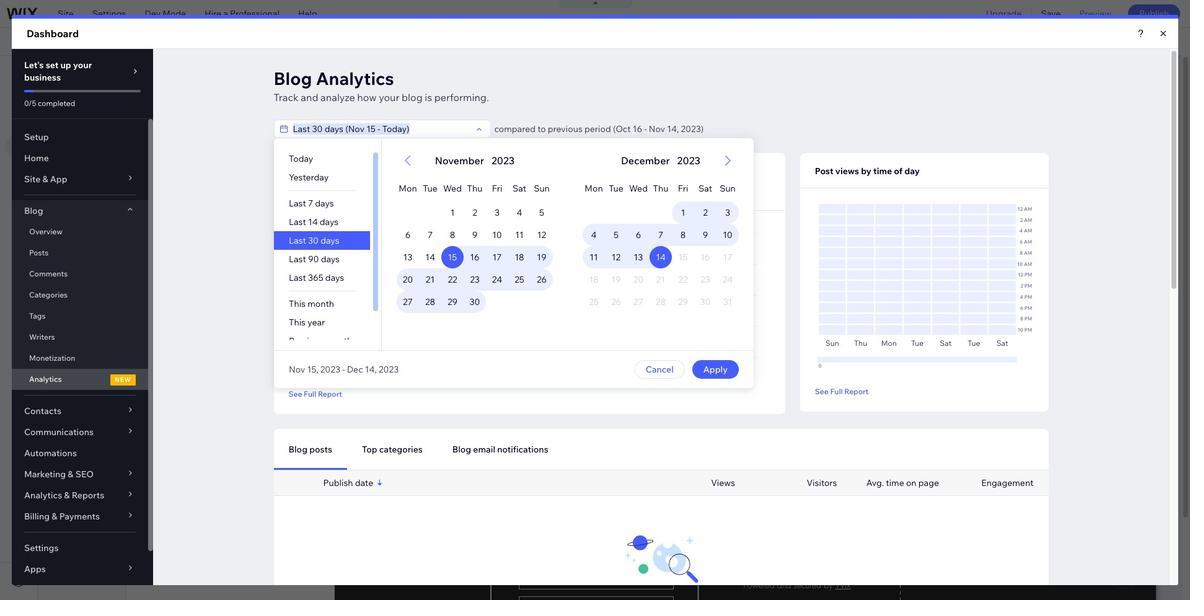 Task type: describe. For each thing, give the bounding box(es) containing it.
https://www.wix.com/mysite
[[213, 36, 326, 47]]

site menu
[[53, 100, 94, 112]]

publish button
[[1128, 4, 1180, 23]]

100%
[[1034, 36, 1056, 47]]

blog
[[47, 36, 71, 47]]

and
[[105, 68, 123, 80]]

site for site pages and menu
[[53, 68, 72, 80]]

hire a professional
[[205, 8, 280, 19]]

https://www.wix.com/mysite connect your domain
[[213, 36, 420, 47]]

1 horizontal spatial menu
[[125, 68, 152, 80]]

search
[[1151, 36, 1179, 47]]

dev
[[145, 8, 161, 19]]

search button
[[1125, 28, 1190, 55]]

hire
[[205, 8, 221, 19]]

tools
[[1092, 36, 1113, 47]]

publish
[[1139, 8, 1169, 19]]

blog pages
[[142, 100, 187, 111]]

help
[[298, 8, 317, 19]]

save
[[1041, 8, 1061, 19]]

upgrade
[[986, 8, 1022, 19]]

site for site menu
[[53, 100, 69, 112]]



Task type: locate. For each thing, give the bounding box(es) containing it.
0 vertical spatial pages
[[74, 68, 103, 80]]

your
[[369, 36, 387, 47]]

pages left and
[[74, 68, 103, 80]]

site for site
[[58, 8, 74, 19]]

site up blog
[[58, 8, 74, 19]]

professional
[[230, 8, 280, 19]]

0 vertical spatial menu
[[125, 68, 152, 80]]

menu right and
[[125, 68, 152, 80]]

preview button
[[1070, 0, 1121, 27]]

menu down site pages and menu
[[71, 100, 94, 112]]

1 vertical spatial site
[[53, 68, 72, 80]]

0 vertical spatial site
[[58, 8, 74, 19]]

0 horizontal spatial pages
[[74, 68, 103, 80]]

domain
[[389, 36, 420, 47]]

100% button
[[1014, 28, 1065, 55]]

0 horizontal spatial menu
[[71, 100, 94, 112]]

connect
[[332, 36, 367, 47]]

pages
[[74, 68, 103, 80], [162, 100, 187, 111]]

preview
[[1079, 8, 1111, 19]]

site down blog
[[53, 68, 72, 80]]

site down site pages and menu
[[53, 100, 69, 112]]

save button
[[1032, 0, 1070, 27]]

pages for blog
[[162, 100, 187, 111]]

1 vertical spatial menu
[[71, 100, 94, 112]]

2 vertical spatial site
[[53, 100, 69, 112]]

blog
[[142, 100, 160, 111]]

site pages and menu
[[53, 68, 152, 80]]

pages for site
[[74, 68, 103, 80]]

menu
[[125, 68, 152, 80], [71, 100, 94, 112]]

tools button
[[1066, 28, 1124, 55]]

1 vertical spatial pages
[[162, 100, 187, 111]]

pages right blog
[[162, 100, 187, 111]]

site
[[58, 8, 74, 19], [53, 68, 72, 80], [53, 100, 69, 112]]

mode
[[162, 8, 186, 19]]

settings
[[92, 8, 126, 19]]

a
[[223, 8, 228, 19]]

dev mode
[[145, 8, 186, 19]]

1 horizontal spatial pages
[[162, 100, 187, 111]]



Task type: vqa. For each thing, say whether or not it's contained in the screenshot.
is available. Connect Your Domain
no



